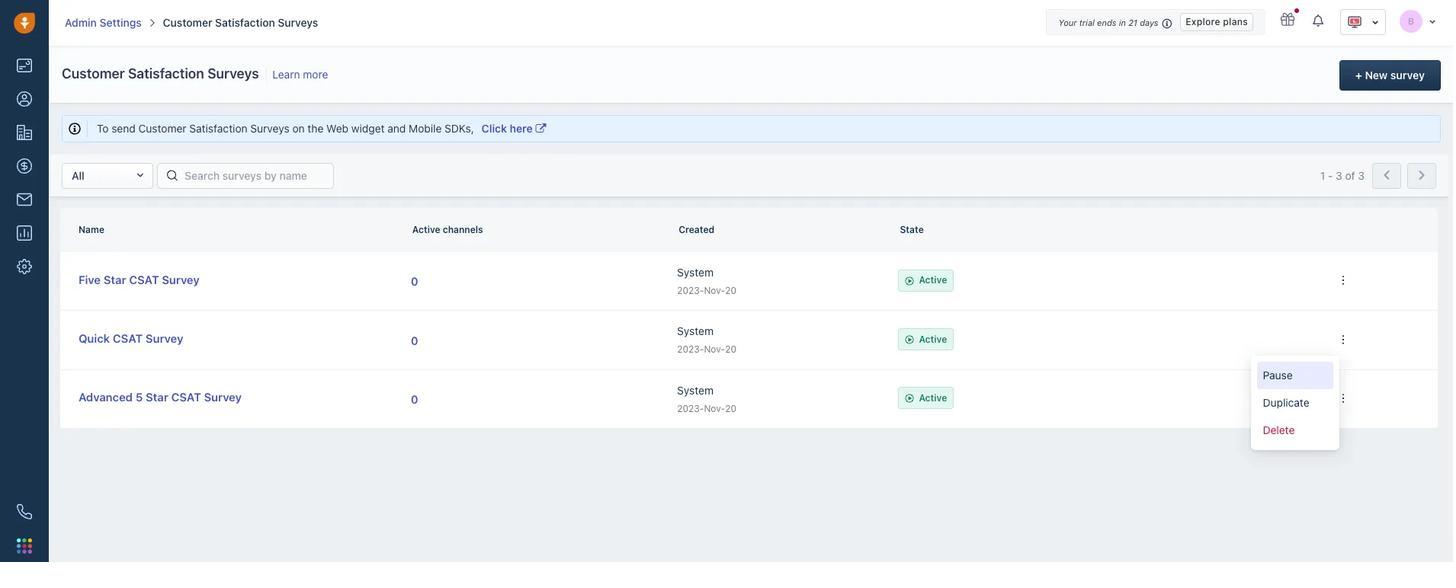Task type: vqa. For each thing, say whether or not it's contained in the screenshot.
the Notes
no



Task type: locate. For each thing, give the bounding box(es) containing it.
duplicate
[[1263, 396, 1310, 409]]

to send customer satisfaction surveys on the web widget and mobile sdks,
[[97, 122, 477, 135]]

surveys
[[278, 16, 318, 29], [207, 66, 259, 82], [250, 122, 290, 135]]

ic_info_icon image
[[1162, 17, 1173, 30]]

learn more link
[[269, 68, 328, 81]]

surveys up learn more link
[[278, 16, 318, 29]]

widget
[[351, 122, 385, 135]]

click here button
[[477, 120, 551, 137]]

+
[[1355, 69, 1362, 82]]

None field
[[1251, 356, 1339, 450]]

1 vertical spatial customer
[[62, 66, 125, 82]]

bell regular image
[[1313, 14, 1325, 27]]

duplicate option
[[1257, 389, 1333, 417]]

list box
[[1251, 356, 1339, 450]]

customer satisfaction surveys down settings at top
[[62, 66, 259, 82]]

pause option
[[1257, 362, 1333, 389]]

1 vertical spatial customer satisfaction surveys
[[62, 66, 259, 82]]

phone image
[[17, 505, 32, 520]]

surveys left learn
[[207, 66, 259, 82]]

customer right settings at top
[[163, 16, 212, 29]]

none field containing pause
[[1251, 356, 1339, 450]]

2 vertical spatial customer
[[138, 122, 186, 135]]

customer right send
[[138, 122, 186, 135]]

send
[[112, 122, 136, 135]]

learn more
[[272, 68, 328, 81]]

ends
[[1097, 18, 1117, 27]]

explore
[[1186, 16, 1220, 27]]

surveys left on
[[250, 122, 290, 135]]

0 vertical spatial customer satisfaction surveys
[[163, 16, 318, 29]]

1 vertical spatial surveys
[[207, 66, 259, 82]]

freshworks switcher image
[[17, 539, 32, 554]]

customer satisfaction surveys up learn
[[163, 16, 318, 29]]

here
[[510, 122, 533, 135]]

+ new survey
[[1355, 69, 1425, 82]]

in
[[1119, 18, 1126, 27]]

and
[[388, 122, 406, 135]]

0 vertical spatial customer
[[163, 16, 212, 29]]

ic_arrow_down image
[[1372, 17, 1379, 28]]

plans
[[1223, 16, 1248, 27]]

satisfaction
[[215, 16, 275, 29], [128, 66, 204, 82], [189, 122, 247, 135]]

ic_arrow_down image
[[1429, 16, 1436, 26]]

phone element
[[9, 497, 40, 528]]

customer
[[163, 16, 212, 29], [62, 66, 125, 82], [138, 122, 186, 135]]

customer down admin settings link
[[62, 66, 125, 82]]

click
[[482, 122, 507, 135]]

admin
[[65, 16, 97, 29]]

21
[[1128, 18, 1138, 27]]

customer satisfaction surveys
[[163, 16, 318, 29], [62, 66, 259, 82]]



Task type: describe. For each thing, give the bounding box(es) containing it.
your trial ends in 21 days
[[1059, 18, 1159, 27]]

delete option
[[1257, 417, 1333, 444]]

pause
[[1263, 369, 1293, 382]]

explore plans button
[[1180, 13, 1253, 31]]

the
[[308, 122, 324, 135]]

survey
[[1391, 69, 1425, 82]]

mobile
[[409, 122, 442, 135]]

delete
[[1263, 424, 1295, 437]]

trial
[[1079, 18, 1095, 27]]

sdks,
[[445, 122, 474, 135]]

admin settings
[[65, 16, 142, 29]]

missing translation "unavailable" for locale "en-us" image
[[1347, 14, 1362, 30]]

click here
[[482, 122, 533, 135]]

more
[[303, 68, 328, 81]]

web
[[326, 122, 349, 135]]

your
[[1059, 18, 1077, 27]]

on
[[292, 122, 305, 135]]

list box containing pause
[[1251, 356, 1339, 450]]

learn
[[272, 68, 300, 81]]

to
[[97, 122, 109, 135]]

new
[[1365, 69, 1388, 82]]

admin settings link
[[65, 15, 142, 30]]

2 vertical spatial satisfaction
[[189, 122, 247, 135]]

days
[[1140, 18, 1159, 27]]

explore plans
[[1186, 16, 1248, 27]]

settings
[[100, 16, 142, 29]]

2 vertical spatial surveys
[[250, 122, 290, 135]]

1 vertical spatial satisfaction
[[128, 66, 204, 82]]

0 vertical spatial satisfaction
[[215, 16, 275, 29]]

external link image
[[536, 124, 546, 134]]

0 vertical spatial surveys
[[278, 16, 318, 29]]



